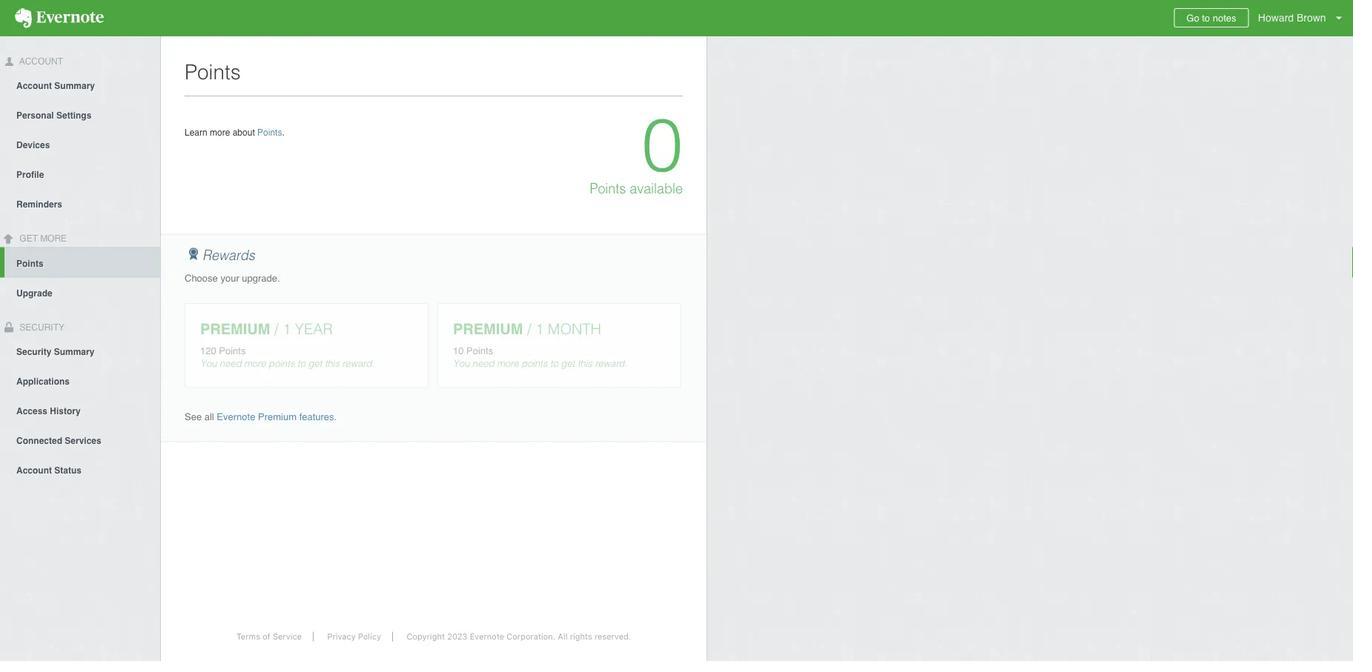 Task type: vqa. For each thing, say whether or not it's contained in the screenshot.
upgrade.
yes



Task type: describe. For each thing, give the bounding box(es) containing it.
see all evernote premium features.
[[185, 412, 337, 423]]

points down get
[[16, 259, 44, 269]]

reminders
[[16, 199, 62, 210]]

points inside premium / 1 year 120 points you need more points to get this reward.
[[219, 345, 246, 356]]

evernote premium features. link
[[217, 412, 337, 423]]

howard brown link
[[1255, 0, 1354, 36]]

you for / 1 month
[[453, 358, 470, 369]]

.
[[282, 127, 285, 138]]

go to notes link
[[1174, 8, 1249, 27]]

summary for security summary
[[54, 347, 94, 357]]

10
[[453, 345, 464, 356]]

access
[[16, 406, 47, 416]]

more for / 1 month
[[497, 358, 519, 369]]

upgrade
[[16, 288, 52, 299]]

reward. for / 1 year
[[342, 358, 375, 369]]

evernote link
[[0, 0, 119, 36]]

features.
[[299, 412, 337, 423]]

of
[[263, 632, 271, 642]]

reminders link
[[0, 189, 160, 219]]

get for month
[[561, 358, 575, 369]]

to inside go to notes link
[[1202, 12, 1210, 23]]

personal settings link
[[0, 100, 160, 130]]

premium
[[258, 412, 297, 423]]

applications
[[16, 376, 70, 387]]

2023
[[447, 632, 468, 642]]

upgrade link
[[0, 278, 160, 307]]

devices link
[[0, 130, 160, 159]]

this for month
[[578, 358, 593, 369]]

access history link
[[0, 396, 160, 425]]

learn
[[185, 127, 207, 138]]

0 horizontal spatial more
[[210, 127, 230, 138]]

howard brown
[[1259, 12, 1327, 24]]

choose your upgrade.
[[185, 273, 280, 284]]

points for / 1 year
[[269, 358, 295, 369]]

premium / 1 year 120 points you need more points to get this reward.
[[200, 321, 375, 369]]

available
[[630, 181, 683, 197]]

corporation.
[[507, 632, 556, 642]]

privacy policy link
[[316, 632, 393, 642]]

access history
[[16, 406, 81, 416]]

security for security summary
[[16, 347, 51, 357]]

privacy policy
[[327, 632, 381, 642]]

get more
[[17, 233, 67, 244]]

to for / 1 year
[[297, 358, 305, 369]]

you for / 1 year
[[200, 358, 217, 369]]

evernote for corporation.
[[470, 632, 504, 642]]

more for / 1 year
[[244, 358, 266, 369]]

service
[[273, 632, 302, 642]]

summary for account summary
[[54, 81, 95, 91]]

month
[[548, 321, 602, 338]]

personal settings
[[16, 110, 91, 121]]

brown
[[1297, 12, 1327, 24]]

this for year
[[325, 358, 340, 369]]

evernote for premium
[[217, 412, 255, 423]]

account summary link
[[0, 70, 160, 100]]

/ for / 1 year
[[274, 321, 279, 338]]

personal
[[16, 110, 54, 121]]

connected
[[16, 436, 62, 446]]

notes
[[1213, 12, 1237, 23]]

choose
[[185, 273, 218, 284]]



Task type: locate. For each thing, give the bounding box(es) containing it.
you inside premium / 1 year 120 points you need more points to get this reward.
[[200, 358, 217, 369]]

copyright
[[407, 632, 445, 642]]

devices
[[16, 140, 50, 150]]

security for security
[[17, 322, 65, 333]]

see
[[185, 412, 202, 423]]

get
[[20, 233, 38, 244]]

1 get from the left
[[308, 358, 322, 369]]

1
[[283, 321, 291, 338], [536, 321, 544, 338]]

1 horizontal spatial premium
[[453, 321, 523, 338]]

copyright 2023 evernote corporation. all rights reserved.
[[407, 632, 631, 642]]

this inside premium / 1 month 10 points you need more points to get this reward.
[[578, 358, 593, 369]]

more
[[210, 127, 230, 138], [244, 358, 266, 369], [497, 358, 519, 369]]

/ left "month"
[[527, 321, 531, 338]]

status
[[54, 465, 82, 476]]

get down year
[[308, 358, 322, 369]]

this down year
[[325, 358, 340, 369]]

need for / 1 year
[[220, 358, 242, 369]]

account for account
[[17, 56, 63, 67]]

reward.
[[342, 358, 375, 369], [595, 358, 628, 369]]

1 vertical spatial evernote
[[470, 632, 504, 642]]

account down connected
[[16, 465, 52, 476]]

points
[[185, 60, 241, 84], [257, 127, 282, 138], [590, 181, 626, 197], [16, 259, 44, 269], [219, 345, 246, 356], [467, 345, 493, 356]]

account status
[[16, 465, 82, 476]]

0 vertical spatial account
[[17, 56, 63, 67]]

premium / 1 month 10 points you need more points to get this reward.
[[453, 321, 628, 369]]

learn more about points .
[[185, 127, 285, 138]]

year
[[295, 321, 333, 338]]

2 vertical spatial account
[[16, 465, 52, 476]]

account summary
[[16, 81, 95, 91]]

1 need from the left
[[220, 358, 242, 369]]

1 horizontal spatial /
[[527, 321, 531, 338]]

1 horizontal spatial you
[[453, 358, 470, 369]]

need
[[220, 358, 242, 369], [472, 358, 494, 369]]

0 horizontal spatial 1
[[283, 321, 291, 338]]

summary up the personal settings link
[[54, 81, 95, 91]]

points inside premium / 1 month 10 points you need more points to get this reward.
[[522, 358, 548, 369]]

1 left year
[[283, 321, 291, 338]]

get inside premium / 1 month 10 points you need more points to get this reward.
[[561, 358, 575, 369]]

howard
[[1259, 12, 1294, 24]]

0 horizontal spatial reward.
[[342, 358, 375, 369]]

points inside 0 points available
[[590, 181, 626, 197]]

summary up applications link
[[54, 347, 94, 357]]

points left available at the top
[[590, 181, 626, 197]]

more inside premium / 1 month 10 points you need more points to get this reward.
[[497, 358, 519, 369]]

policy
[[358, 632, 381, 642]]

rights
[[570, 632, 592, 642]]

1 for year
[[283, 321, 291, 338]]

2 this from the left
[[578, 358, 593, 369]]

premium up 10
[[453, 321, 523, 338]]

to down "month"
[[550, 358, 558, 369]]

1 vertical spatial points link
[[4, 247, 160, 278]]

1 horizontal spatial reward.
[[595, 358, 628, 369]]

0 vertical spatial evernote
[[217, 412, 255, 423]]

/
[[274, 321, 279, 338], [527, 321, 531, 338]]

upgrade.
[[242, 273, 280, 284]]

0 horizontal spatial premium
[[200, 321, 270, 338]]

1 premium from the left
[[200, 321, 270, 338]]

reserved.
[[595, 632, 631, 642]]

points link
[[257, 127, 282, 138], [4, 247, 160, 278]]

1 vertical spatial account
[[16, 81, 52, 91]]

to inside premium / 1 year 120 points you need more points to get this reward.
[[297, 358, 305, 369]]

go to notes
[[1187, 12, 1237, 23]]

evernote image
[[0, 8, 119, 28]]

to inside premium / 1 month 10 points you need more points to get this reward.
[[550, 358, 558, 369]]

points
[[269, 358, 295, 369], [522, 358, 548, 369]]

0 horizontal spatial to
[[297, 358, 305, 369]]

evernote
[[217, 412, 255, 423], [470, 632, 504, 642]]

all
[[205, 412, 214, 423]]

premium for / 1 year
[[200, 321, 270, 338]]

1 this from the left
[[325, 358, 340, 369]]

get inside premium / 1 year 120 points you need more points to get this reward.
[[308, 358, 322, 369]]

this down "month"
[[578, 358, 593, 369]]

you
[[200, 358, 217, 369], [453, 358, 470, 369]]

points right 10
[[467, 345, 493, 356]]

1 for month
[[536, 321, 544, 338]]

get for year
[[308, 358, 322, 369]]

2 get from the left
[[561, 358, 575, 369]]

security up applications
[[16, 347, 51, 357]]

1 you from the left
[[200, 358, 217, 369]]

security summary link
[[0, 336, 160, 366]]

1 1 from the left
[[283, 321, 291, 338]]

1 horizontal spatial 1
[[536, 321, 544, 338]]

connected services
[[16, 436, 101, 446]]

terms of service link
[[225, 632, 314, 642]]

/ left year
[[274, 321, 279, 338]]

account up personal
[[16, 81, 52, 91]]

1 left "month"
[[536, 321, 544, 338]]

0 vertical spatial points link
[[257, 127, 282, 138]]

1 inside premium / 1 year 120 points you need more points to get this reward.
[[283, 321, 291, 338]]

you down 10
[[453, 358, 470, 369]]

premium
[[200, 321, 270, 338], [453, 321, 523, 338]]

0 points available
[[590, 103, 683, 197]]

2 horizontal spatial to
[[1202, 12, 1210, 23]]

reward. for / 1 month
[[595, 358, 628, 369]]

account status link
[[0, 455, 160, 485]]

premium for / 1 month
[[453, 321, 523, 338]]

you down 120
[[200, 358, 217, 369]]

evernote right 2023
[[470, 632, 504, 642]]

need for / 1 month
[[472, 358, 494, 369]]

premium up 120
[[200, 321, 270, 338]]

security up security summary
[[17, 322, 65, 333]]

0 vertical spatial summary
[[54, 81, 95, 91]]

settings
[[56, 110, 91, 121]]

1 horizontal spatial points link
[[257, 127, 282, 138]]

premium inside premium / 1 year 120 points you need more points to get this reward.
[[200, 321, 270, 338]]

1 horizontal spatial evernote
[[470, 632, 504, 642]]

points link down more
[[4, 247, 160, 278]]

account up account summary
[[17, 56, 63, 67]]

more inside premium / 1 year 120 points you need more points to get this reward.
[[244, 358, 266, 369]]

1 points from the left
[[269, 358, 295, 369]]

connected services link
[[0, 425, 160, 455]]

to right go
[[1202, 12, 1210, 23]]

2 1 from the left
[[536, 321, 544, 338]]

security summary
[[16, 347, 94, 357]]

to down year
[[297, 358, 305, 369]]

0 horizontal spatial points
[[269, 358, 295, 369]]

account
[[17, 56, 63, 67], [16, 81, 52, 91], [16, 465, 52, 476]]

summary
[[54, 81, 95, 91], [54, 347, 94, 357]]

profile
[[16, 170, 44, 180]]

all
[[558, 632, 568, 642]]

get
[[308, 358, 322, 369], [561, 358, 575, 369]]

/ inside premium / 1 year 120 points you need more points to get this reward.
[[274, 321, 279, 338]]

profile link
[[0, 159, 160, 189]]

0 horizontal spatial you
[[200, 358, 217, 369]]

more
[[40, 233, 67, 244]]

premium inside premium / 1 month 10 points you need more points to get this reward.
[[453, 321, 523, 338]]

need inside premium / 1 month 10 points you need more points to get this reward.
[[472, 358, 494, 369]]

reward. inside premium / 1 year 120 points you need more points to get this reward.
[[342, 358, 375, 369]]

2 reward. from the left
[[595, 358, 628, 369]]

need inside premium / 1 year 120 points you need more points to get this reward.
[[220, 358, 242, 369]]

to for / 1 month
[[550, 358, 558, 369]]

points up learn
[[185, 60, 241, 84]]

0 horizontal spatial evernote
[[217, 412, 255, 423]]

history
[[50, 406, 81, 416]]

terms of service
[[236, 632, 302, 642]]

120
[[200, 345, 216, 356]]

0 horizontal spatial this
[[325, 358, 340, 369]]

1 horizontal spatial get
[[561, 358, 575, 369]]

1 reward. from the left
[[342, 358, 375, 369]]

applications link
[[0, 366, 160, 396]]

0 horizontal spatial get
[[308, 358, 322, 369]]

points inside premium / 1 year 120 points you need more points to get this reward.
[[269, 358, 295, 369]]

1 horizontal spatial this
[[578, 358, 593, 369]]

reward. inside premium / 1 month 10 points you need more points to get this reward.
[[595, 358, 628, 369]]

points right 120
[[219, 345, 246, 356]]

points inside premium / 1 month 10 points you need more points to get this reward.
[[467, 345, 493, 356]]

1 vertical spatial security
[[16, 347, 51, 357]]

services
[[65, 436, 101, 446]]

0 horizontal spatial need
[[220, 358, 242, 369]]

/ for / 1 month
[[527, 321, 531, 338]]

2 points from the left
[[522, 358, 548, 369]]

this inside premium / 1 year 120 points you need more points to get this reward.
[[325, 358, 340, 369]]

/ inside premium / 1 month 10 points you need more points to get this reward.
[[527, 321, 531, 338]]

get down "month"
[[561, 358, 575, 369]]

rewards
[[202, 248, 255, 263]]

2 horizontal spatial more
[[497, 358, 519, 369]]

evernote right all
[[217, 412, 255, 423]]

go
[[1187, 12, 1200, 23]]

1 horizontal spatial to
[[550, 358, 558, 369]]

about
[[233, 127, 255, 138]]

points for / 1 month
[[522, 358, 548, 369]]

1 inside premium / 1 month 10 points you need more points to get this reward.
[[536, 321, 544, 338]]

points link right about
[[257, 127, 282, 138]]

terms
[[236, 632, 260, 642]]

0 horizontal spatial points link
[[4, 247, 160, 278]]

your
[[221, 273, 239, 284]]

1 horizontal spatial need
[[472, 358, 494, 369]]

1 horizontal spatial more
[[244, 358, 266, 369]]

1 horizontal spatial points
[[522, 358, 548, 369]]

2 need from the left
[[472, 358, 494, 369]]

1 vertical spatial summary
[[54, 347, 94, 357]]

points right about
[[257, 127, 282, 138]]

privacy
[[327, 632, 356, 642]]

to
[[1202, 12, 1210, 23], [297, 358, 305, 369], [550, 358, 558, 369]]

2 you from the left
[[453, 358, 470, 369]]

2 premium from the left
[[453, 321, 523, 338]]

2 / from the left
[[527, 321, 531, 338]]

security
[[17, 322, 65, 333], [16, 347, 51, 357]]

account for account summary
[[16, 81, 52, 91]]

account for account status
[[16, 465, 52, 476]]

0 vertical spatial security
[[17, 322, 65, 333]]

this
[[325, 358, 340, 369], [578, 358, 593, 369]]

0
[[642, 103, 683, 188]]

1 / from the left
[[274, 321, 279, 338]]

0 horizontal spatial /
[[274, 321, 279, 338]]

you inside premium / 1 month 10 points you need more points to get this reward.
[[453, 358, 470, 369]]



